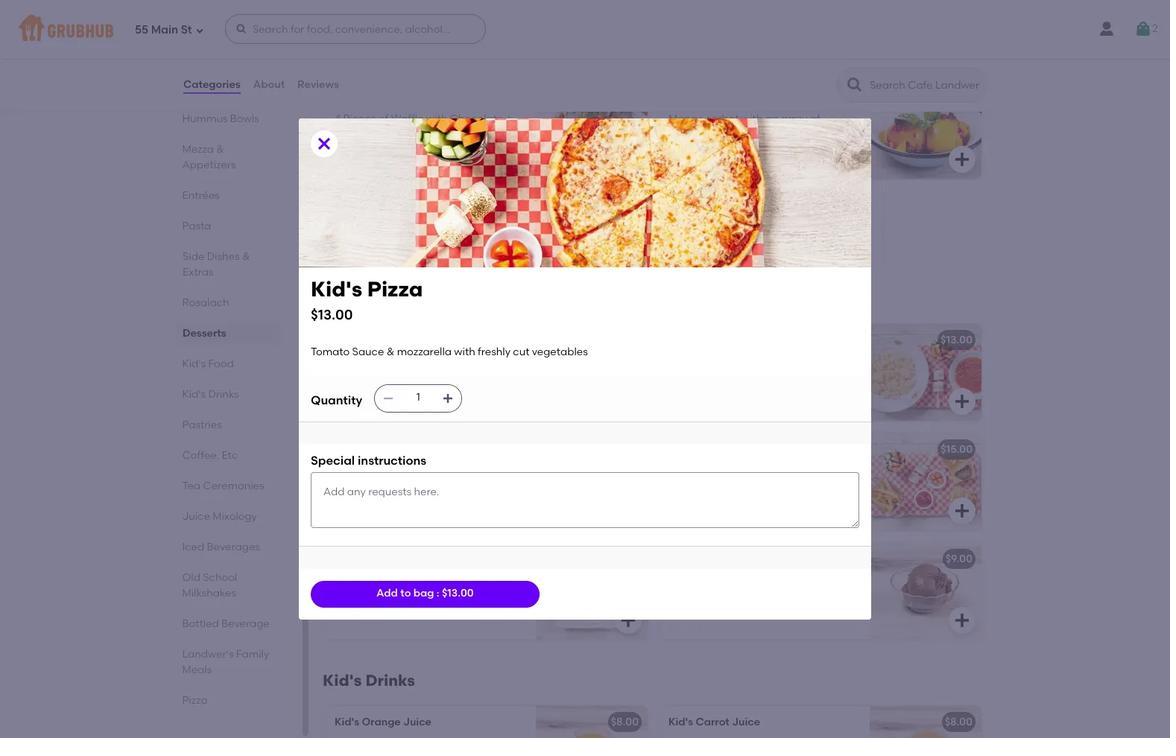 Task type: describe. For each thing, give the bounding box(es) containing it.
Input item quantity number field
[[402, 385, 435, 412]]

svg image inside 2 button
[[1134, 20, 1152, 38]]

fried halloumi cheese served with a side of vegetables
[[335, 574, 515, 602]]

fries, inside two mini hamburgers in sesame buns with french fries, ketchup and freshly cut vegetables
[[754, 480, 778, 492]]

old school milkshakes tab
[[183, 570, 276, 601]]

landwer's for meals
[[183, 648, 234, 661]]

coffee, etc tab
[[183, 448, 276, 464]]

side
[[183, 250, 204, 263]]

$15.00
[[941, 443, 973, 456]]

kid's orange juice image
[[536, 706, 648, 739]]

add to bag : $13.00
[[376, 588, 474, 600]]

$8.00 for kid's carrot juice "image"
[[945, 716, 973, 729]]

halloumi
[[362, 574, 406, 587]]

0 vertical spatial desserts
[[323, 47, 390, 66]]

iced
[[183, 541, 205, 554]]

1 vertical spatial cream,
[[381, 143, 417, 156]]

strawberry
[[420, 143, 474, 156]]

tea
[[183, 480, 201, 493]]

$9.00 for fried halloumi cheese served with a side of vegetables
[[945, 553, 973, 566]]

pasta with sauce of your choice: tomato, cream, butter, oil, rosé served with vegetables
[[668, 355, 836, 398]]

quantity
[[311, 393, 362, 408]]

ice
[[335, 201, 350, 214]]

4 pieces of waffle with chocolate + vanilla ice cream, chocolate syrup, whipped cream, strawberry
[[335, 113, 512, 156]]

cheese
[[408, 574, 445, 587]]

array
[[781, 113, 808, 125]]

side
[[335, 589, 355, 602]]

etc
[[222, 449, 238, 462]]

freshly inside two mini hamburgers in sesame buns with french fries, ketchup and freshly cut vegetables
[[668, 495, 701, 507]]

mango sorbet with an array of berries
[[668, 113, 820, 141]]

with inside mango sorbet with an array of berries
[[741, 113, 763, 125]]

old school milkshakes
[[183, 572, 238, 600]]

0 vertical spatial cream,
[[388, 128, 424, 141]]

vegetables inside fried halloumi cheese served with a side of vegetables
[[370, 589, 426, 602]]

cut left kid's pizza image
[[513, 346, 529, 359]]

pizza tab
[[183, 693, 276, 709]]

syrup,
[[481, 128, 511, 141]]

tomato up quantity
[[311, 346, 350, 359]]

kid's food tab
[[183, 356, 276, 372]]

berries
[[668, 128, 703, 141]]

school
[[203, 572, 238, 584]]

with inside 4 pieces of waffle with chocolate + vanilla ice cream, chocolate syrup, whipped cream, strawberry
[[426, 113, 447, 125]]

$13.00 inside kid's pizza $13.00
[[311, 306, 353, 323]]

4
[[335, 113, 341, 125]]

vegetables inside two mini hamburgers in sesame buns with french fries, ketchup and freshly cut vegetables
[[723, 495, 779, 507]]

coffee, etc
[[183, 449, 238, 462]]

landwer's for bowls
[[183, 97, 234, 110]]

add
[[376, 588, 398, 600]]

mixology
[[213, 510, 257, 523]]

kid's drinks inside 'tab'
[[183, 388, 239, 401]]

special
[[311, 453, 355, 468]]

vegetables inside with french fries, ketchup,  and freshly cut vegetables
[[389, 480, 445, 492]]

waffle inside 4 pieces of waffle with chocolate + vanilla ice cream, chocolate syrup, whipped cream, strawberry
[[391, 113, 424, 125]]

fried halloumi cheese served with a side of vegetables button
[[326, 543, 648, 640]]

kid's inside kid's pizza $13.00
[[311, 277, 362, 302]]

butter,
[[753, 370, 786, 383]]

entrées
[[183, 189, 220, 202]]

kid's pasta image
[[870, 324, 981, 421]]

dessert waffle image
[[536, 82, 648, 179]]

pasta tab
[[183, 218, 276, 234]]

main navigation navigation
[[0, 0, 1170, 58]]

cream,
[[712, 370, 750, 383]]

with french fries, ketchup,  and freshly cut vegetables
[[335, 465, 490, 492]]

sliders
[[695, 443, 729, 456]]

ketchup,
[[424, 465, 468, 477]]

Special instructions text field
[[311, 473, 859, 528]]

& inside mezza & appetizers
[[217, 143, 225, 156]]

juice for kid's orange juice
[[403, 716, 431, 729]]

dessert waffle
[[335, 92, 409, 104]]

old
[[183, 572, 201, 584]]

and inside with french fries, ketchup,  and freshly cut vegetables
[[470, 465, 490, 477]]

special instructions
[[311, 453, 426, 468]]

instructions
[[358, 453, 426, 468]]

tea ceremonies tab
[[183, 478, 276, 494]]

chicken
[[362, 443, 404, 456]]

1 vertical spatial kid's drinks
[[323, 671, 415, 690]]

about
[[253, 78, 285, 91]]

ceremonies
[[203, 480, 265, 493]]

$8.00 for kid's orange juice image
[[611, 716, 639, 729]]

:
[[437, 588, 439, 600]]

extras
[[183, 266, 214, 279]]

mini
[[691, 465, 713, 477]]

sorbet
[[707, 113, 739, 125]]

iced beverages
[[183, 541, 260, 554]]

two
[[668, 465, 689, 477]]

1 vertical spatial $13.00
[[941, 334, 973, 347]]

bag
[[413, 588, 434, 600]]

juice for kid's carrot juice
[[732, 716, 760, 729]]

main
[[151, 23, 178, 36]]

categories
[[183, 78, 240, 91]]

whipped
[[335, 143, 379, 156]]

cut inside two mini hamburgers in sesame buns with french fries, ketchup and freshly cut vegetables
[[704, 495, 720, 507]]

family
[[236, 648, 270, 661]]

$9.00 for 4 pieces of waffle with chocolate + vanilla ice cream, chocolate syrup, whipped cream, strawberry
[[945, 92, 973, 104]]

ice cream scoop (two scoop)
[[335, 201, 489, 214]]

of inside mango sorbet with an array of berries
[[810, 113, 820, 125]]

bowls
[[231, 113, 259, 125]]

& down kid's pizza $13.00
[[387, 346, 394, 359]]

2
[[1152, 22, 1158, 35]]

iced beverages tab
[[183, 540, 276, 555]]

tomato,
[[668, 370, 710, 383]]

0 vertical spatial kid's food
[[323, 289, 405, 308]]

ketchup
[[780, 480, 822, 492]]

entrées tab
[[183, 188, 276, 203]]

Search Cafe Landwer search field
[[868, 78, 982, 92]]

kid's carrot juice
[[668, 716, 760, 729]]

orange
[[362, 716, 401, 729]]

vegetables
[[729, 385, 786, 398]]

juice mixology
[[183, 510, 257, 523]]

desserts tab
[[183, 326, 276, 341]]

rosé
[[807, 370, 832, 383]]

oil,
[[788, 370, 805, 383]]

french
[[360, 465, 395, 477]]

of inside 4 pieces of waffle with chocolate + vanilla ice cream, chocolate syrup, whipped cream, strawberry
[[378, 113, 388, 125]]

of inside fried halloumi cheese served with a side of vegetables
[[358, 589, 368, 602]]

dessert
[[335, 92, 373, 104]]

chocolate
[[450, 113, 503, 125]]

kid's drinks tab
[[183, 387, 276, 402]]

two mini hamburgers in sesame buns with french fries, ketchup and freshly cut vegetables
[[668, 465, 844, 507]]

$12.00
[[607, 92, 639, 104]]

rosalach
[[183, 297, 230, 309]]



Task type: locate. For each thing, give the bounding box(es) containing it.
kid's pizza $13.00
[[311, 277, 423, 323]]

& up input item quantity number field
[[410, 355, 418, 368]]

1 vertical spatial waffle
[[391, 113, 424, 125]]

0 vertical spatial and
[[470, 465, 490, 477]]

2 button
[[1134, 16, 1158, 42]]

svg image inside main navigation navigation
[[195, 26, 204, 35]]

dishes
[[207, 250, 240, 263]]

0 vertical spatial pasta
[[183, 220, 212, 233]]

svg image
[[1134, 20, 1152, 38], [235, 23, 247, 35], [315, 135, 333, 153], [953, 151, 971, 168], [619, 230, 637, 248], [953, 393, 971, 411], [619, 612, 637, 630]]

2 horizontal spatial juice
[[732, 716, 760, 729]]

vanilla
[[335, 128, 368, 141]]

tomato down kid's pizza
[[335, 355, 374, 368]]

choice:
[[797, 355, 836, 368]]

with
[[700, 355, 723, 368], [335, 465, 358, 477]]

cream
[[353, 201, 388, 214]]

kid's halloumi sticks image
[[536, 543, 648, 640]]

with inside two mini hamburgers in sesame buns with french fries, ketchup and freshly cut vegetables
[[695, 480, 717, 492]]

1 horizontal spatial $13.00
[[442, 588, 474, 600]]

0 horizontal spatial juice
[[183, 510, 210, 523]]

& up appetizers
[[217, 143, 225, 156]]

kid's food up kid's pizza
[[323, 289, 405, 308]]

0 vertical spatial landwer's
[[183, 97, 234, 110]]

bottled beverage
[[183, 618, 270, 630]]

0 vertical spatial served
[[668, 385, 703, 398]]

mango
[[668, 113, 704, 125]]

food up kid's pizza
[[365, 289, 405, 308]]

& right the dishes
[[242, 250, 250, 263]]

kid's drinks
[[183, 388, 239, 401], [323, 671, 415, 690]]

st
[[181, 23, 192, 36]]

1 horizontal spatial drinks
[[365, 671, 415, 690]]

tomato sauce & mozzarella with freshly cut vegetables
[[311, 346, 588, 359], [335, 355, 499, 383]]

0 vertical spatial kid's drinks
[[183, 388, 239, 401]]

1 vertical spatial $9.00
[[945, 553, 973, 566]]

served right the cheese on the bottom left of the page
[[447, 574, 482, 587]]

pasta for pasta with sauce of your choice: tomato, cream, butter, oil, rosé served with vegetables
[[668, 355, 697, 368]]

mezza & appetizers
[[183, 143, 236, 171]]

food inside tab
[[209, 358, 234, 370]]

pizza for kid's pizza $13.00
[[367, 277, 423, 302]]

juice mixology tab
[[183, 509, 276, 525]]

0 horizontal spatial kid's drinks
[[183, 388, 239, 401]]

pasta for pasta
[[183, 220, 212, 233]]

with inside the pasta with sauce of your choice: tomato, cream, butter, oil, rosé served with vegetables
[[700, 355, 723, 368]]

sauce up cream,
[[726, 355, 758, 368]]

fries, inside with french fries, ketchup,  and freshly cut vegetables
[[398, 465, 421, 477]]

fries, down tenders
[[398, 465, 421, 477]]

pizza down 'meals'
[[183, 695, 208, 707]]

kid's food inside tab
[[183, 358, 234, 370]]

hummus
[[183, 113, 228, 125]]

kid's sliders image
[[870, 434, 981, 531]]

1 vertical spatial food
[[209, 358, 234, 370]]

tomato
[[311, 346, 350, 359], [335, 355, 374, 368]]

kid's pizza
[[335, 334, 389, 347]]

pasta up tomato,
[[668, 355, 697, 368]]

fries, down the hamburgers
[[754, 480, 778, 492]]

side dishes & extras tab
[[183, 249, 276, 280]]

categories button
[[183, 58, 241, 112]]

landwer's inside landwer's family meals
[[183, 648, 234, 661]]

0 vertical spatial waffle
[[376, 92, 409, 104]]

$14.00
[[607, 443, 639, 456]]

mezza
[[183, 143, 214, 156]]

+
[[506, 113, 512, 125]]

mozzarella
[[397, 346, 452, 359], [421, 355, 475, 368]]

0 vertical spatial drinks
[[209, 388, 239, 401]]

1 vertical spatial desserts
[[183, 327, 226, 340]]

pasta inside pasta tab
[[183, 220, 212, 233]]

vegetables
[[532, 346, 588, 359], [389, 370, 445, 383], [389, 480, 445, 492], [723, 495, 779, 507], [370, 589, 426, 602]]

cut inside with french fries, ketchup,  and freshly cut vegetables
[[370, 480, 386, 492]]

1 horizontal spatial food
[[365, 289, 405, 308]]

sauce
[[352, 346, 384, 359], [376, 355, 408, 368], [726, 355, 758, 368]]

juice up iced
[[183, 510, 210, 523]]

mezza & appetizers tab
[[183, 142, 276, 173]]

kid's sliders
[[668, 443, 729, 456]]

pizza up kid's pizza
[[367, 277, 423, 302]]

drinks inside 'tab'
[[209, 388, 239, 401]]

pieces
[[343, 113, 376, 125]]

and
[[470, 465, 490, 477], [824, 480, 844, 492]]

pasta up side at the left
[[183, 220, 212, 233]]

landwer's up hummus
[[183, 97, 234, 110]]

desserts down rosalach
[[183, 327, 226, 340]]

kid's
[[311, 277, 362, 302], [323, 289, 362, 308], [335, 334, 359, 347], [183, 358, 206, 370], [183, 388, 206, 401], [335, 443, 359, 456], [323, 671, 362, 690], [335, 716, 359, 729], [668, 716, 693, 729]]

drinks up the kid's orange juice
[[365, 671, 415, 690]]

beverages
[[207, 541, 260, 554]]

$9.00 inside button
[[945, 553, 973, 566]]

served down tomato,
[[668, 385, 703, 398]]

$6.00
[[610, 200, 638, 212]]

cut down 'french'
[[370, 480, 386, 492]]

kid's
[[668, 443, 692, 456]]

1 horizontal spatial with
[[700, 355, 723, 368]]

$9.00 button
[[660, 543, 981, 640]]

coffee,
[[183, 449, 220, 462]]

(two
[[426, 201, 450, 214]]

tea ceremonies
[[183, 480, 265, 493]]

juice inside tab
[[183, 510, 210, 523]]

&
[[217, 143, 225, 156], [242, 250, 250, 263], [387, 346, 394, 359], [410, 355, 418, 368]]

kid's food
[[323, 289, 405, 308], [183, 358, 234, 370]]

sauce inside the pasta with sauce of your choice: tomato, cream, butter, oil, rosé served with vegetables
[[726, 355, 758, 368]]

0 horizontal spatial $8.00
[[611, 716, 639, 729]]

0 vertical spatial $13.00
[[311, 306, 353, 323]]

0 horizontal spatial drinks
[[209, 388, 239, 401]]

1 vertical spatial served
[[447, 574, 482, 587]]

$13.00
[[311, 306, 353, 323], [941, 334, 973, 347], [442, 588, 474, 600]]

in
[[780, 465, 789, 477]]

sesame
[[791, 465, 830, 477]]

with inside with french fries, ketchup,  and freshly cut vegetables
[[335, 465, 358, 477]]

pizza down kid's pizza $13.00
[[362, 334, 389, 347]]

juice
[[183, 510, 210, 523], [403, 716, 431, 729], [732, 716, 760, 729]]

1 horizontal spatial $8.00
[[945, 716, 973, 729]]

kid's chicken tenders image
[[536, 434, 648, 531]]

waffle down dessert waffle on the left top of page
[[391, 113, 424, 125]]

and down the sesame
[[824, 480, 844, 492]]

1 horizontal spatial pasta
[[668, 355, 697, 368]]

1 vertical spatial with
[[335, 465, 358, 477]]

juice right the "orange"
[[403, 716, 431, 729]]

freshly inside with french fries, ketchup,  and freshly cut vegetables
[[335, 480, 367, 492]]

with up cream,
[[700, 355, 723, 368]]

desserts up dessert
[[323, 47, 390, 66]]

0 vertical spatial fries,
[[398, 465, 421, 477]]

1 horizontal spatial served
[[668, 385, 703, 398]]

2 vertical spatial $13.00
[[442, 588, 474, 600]]

about button
[[252, 58, 285, 112]]

1 vertical spatial pasta
[[668, 355, 697, 368]]

1 horizontal spatial juice
[[403, 716, 431, 729]]

0 vertical spatial food
[[365, 289, 405, 308]]

tenders
[[406, 443, 446, 456]]

landwer's family meals tab
[[183, 647, 276, 678]]

waffle
[[376, 92, 409, 104], [391, 113, 424, 125]]

$8.00
[[611, 716, 639, 729], [945, 716, 973, 729]]

pastries tab
[[183, 417, 276, 433]]

side dishes & extras
[[183, 250, 250, 279]]

pasta inside the pasta with sauce of your choice: tomato, cream, butter, oil, rosé served with vegetables
[[668, 355, 697, 368]]

1 horizontal spatial and
[[824, 480, 844, 492]]

of inside the pasta with sauce of your choice: tomato, cream, butter, oil, rosé served with vegetables
[[760, 355, 770, 368]]

rosalach tab
[[183, 295, 276, 311]]

waffle right dessert
[[376, 92, 409, 104]]

2 landwer's from the top
[[183, 648, 234, 661]]

kid's drinks up the "orange"
[[323, 671, 415, 690]]

kid's food up kid's drinks 'tab'
[[183, 358, 234, 370]]

sauce down kid's pizza $13.00
[[352, 346, 384, 359]]

with inside fried halloumi cheese served with a side of vegetables
[[485, 574, 506, 587]]

desserts inside tab
[[183, 327, 226, 340]]

kid's orange juice
[[335, 716, 431, 729]]

beverage
[[222, 618, 270, 630]]

landwer's inside landwer's hummus bowls
[[183, 97, 234, 110]]

bottled
[[183, 618, 219, 630]]

kid's carrot juice image
[[870, 706, 981, 739]]

food up kid's drinks 'tab'
[[209, 358, 234, 370]]

landwer's hummus bowls tab
[[183, 95, 276, 127]]

0 horizontal spatial food
[[209, 358, 234, 370]]

55 main st
[[135, 23, 192, 36]]

pizza for kid's pizza
[[362, 334, 389, 347]]

cut down kid's pizza
[[370, 370, 386, 383]]

1 horizontal spatial kid's drinks
[[323, 671, 415, 690]]

a
[[508, 574, 515, 587]]

search icon image
[[846, 76, 864, 94]]

0 horizontal spatial kid's food
[[183, 358, 234, 370]]

drinks up 'pastries' tab
[[209, 388, 239, 401]]

pasta
[[183, 220, 212, 233], [668, 355, 697, 368]]

1 horizontal spatial fries,
[[754, 480, 778, 492]]

kid's inside 'tab'
[[183, 388, 206, 401]]

drinks
[[209, 388, 239, 401], [365, 671, 415, 690]]

2 $9.00 from the top
[[945, 553, 973, 566]]

with inside the pasta with sauce of your choice: tomato, cream, butter, oil, rosé served with vegetables
[[706, 385, 727, 398]]

1 vertical spatial and
[[824, 480, 844, 492]]

buns
[[668, 480, 693, 492]]

kid's pizza image
[[536, 324, 648, 421]]

2 $8.00 from the left
[[945, 716, 973, 729]]

landwer's up 'meals'
[[183, 648, 234, 661]]

0 horizontal spatial fries,
[[398, 465, 421, 477]]

cut
[[513, 346, 529, 359], [370, 370, 386, 383], [370, 480, 386, 492], [704, 495, 720, 507]]

cut down french
[[704, 495, 720, 507]]

& inside side dishes & extras
[[242, 250, 250, 263]]

kid's drinks up pastries
[[183, 388, 239, 401]]

of
[[378, 113, 388, 125], [810, 113, 820, 125], [760, 355, 770, 368], [358, 589, 368, 602]]

1 vertical spatial pizza
[[362, 334, 389, 347]]

with
[[426, 113, 447, 125], [741, 113, 763, 125], [454, 346, 475, 359], [478, 355, 499, 368], [706, 385, 727, 398], [695, 480, 717, 492], [485, 574, 506, 587]]

1 vertical spatial landwer's
[[183, 648, 234, 661]]

0 horizontal spatial desserts
[[183, 327, 226, 340]]

an
[[765, 113, 778, 125]]

of up the butter,
[[760, 355, 770, 368]]

55
[[135, 23, 148, 36]]

of right side at the bottom of page
[[358, 589, 368, 602]]

served inside the pasta with sauce of your choice: tomato, cream, butter, oil, rosé served with vegetables
[[668, 385, 703, 398]]

1 $8.00 from the left
[[611, 716, 639, 729]]

0 vertical spatial pizza
[[367, 277, 423, 302]]

french
[[719, 480, 752, 492]]

of up ice
[[378, 113, 388, 125]]

bottled beverage tab
[[183, 616, 276, 632]]

1 vertical spatial drinks
[[365, 671, 415, 690]]

0 horizontal spatial and
[[470, 465, 490, 477]]

of right array
[[810, 113, 820, 125]]

served inside fried halloumi cheese served with a side of vegetables
[[447, 574, 482, 587]]

and inside two mini hamburgers in sesame buns with french fries, ketchup and freshly cut vegetables
[[824, 480, 844, 492]]

1 landwer's from the top
[[183, 97, 234, 110]]

to
[[400, 588, 411, 600]]

meals
[[183, 664, 212, 677]]

cream, down ice
[[381, 143, 417, 156]]

0 horizontal spatial $13.00
[[311, 306, 353, 323]]

mango perfume (v) image
[[870, 82, 981, 179]]

0 horizontal spatial with
[[335, 465, 358, 477]]

1 horizontal spatial desserts
[[323, 47, 390, 66]]

1 vertical spatial fries,
[[754, 480, 778, 492]]

kid's chicken tenders
[[335, 443, 446, 456]]

milkshakes
[[183, 587, 237, 600]]

kid's inside tab
[[183, 358, 206, 370]]

0 horizontal spatial pasta
[[183, 220, 212, 233]]

svg image
[[195, 26, 204, 35], [619, 151, 637, 168], [382, 392, 394, 404], [442, 392, 454, 404], [953, 502, 971, 520], [953, 612, 971, 630]]

served
[[668, 385, 703, 398], [447, 574, 482, 587]]

chocolate
[[427, 128, 478, 141]]

hamburgers
[[715, 465, 777, 477]]

$9.00
[[945, 92, 973, 104], [945, 553, 973, 566]]

with left 'french'
[[335, 465, 358, 477]]

landwer's hummus bowls
[[183, 97, 259, 125]]

cream, right ice
[[388, 128, 424, 141]]

and right ketchup,
[[470, 465, 490, 477]]

0 vertical spatial $9.00
[[945, 92, 973, 104]]

ice cream (2 scoops) image
[[870, 543, 981, 640]]

pizza
[[367, 277, 423, 302], [362, 334, 389, 347], [183, 695, 208, 707]]

2 horizontal spatial $13.00
[[941, 334, 973, 347]]

2 vertical spatial pizza
[[183, 695, 208, 707]]

pizza inside tab
[[183, 695, 208, 707]]

pizza inside kid's pizza $13.00
[[367, 277, 423, 302]]

pastries
[[183, 419, 222, 431]]

sauce down kid's pizza
[[376, 355, 408, 368]]

landwer's family meals
[[183, 648, 270, 677]]

0 vertical spatial with
[[700, 355, 723, 368]]

0 horizontal spatial served
[[447, 574, 482, 587]]

juice right "carrot"
[[732, 716, 760, 729]]

1 horizontal spatial kid's food
[[323, 289, 405, 308]]

1 $9.00 from the top
[[945, 92, 973, 104]]

scoop
[[391, 201, 423, 214]]

1 vertical spatial kid's food
[[183, 358, 234, 370]]



Task type: vqa. For each thing, say whether or not it's contained in the screenshot.
chocolate
yes



